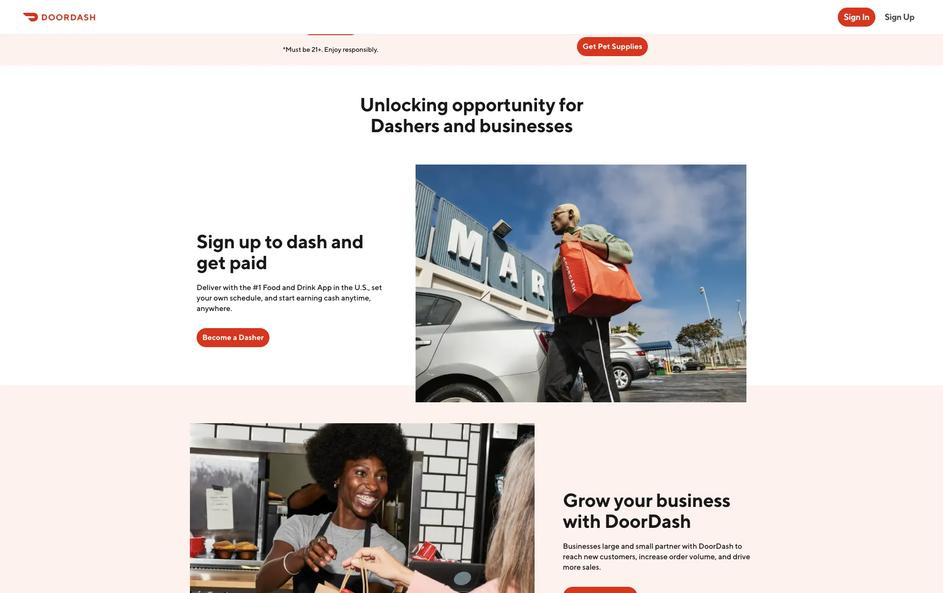 Task type: locate. For each thing, give the bounding box(es) containing it.
*must be 21+. enjoy responsibly.
[[283, 46, 378, 53]]

get pet supplies link
[[577, 37, 648, 56]]

0 vertical spatial doordash
[[605, 510, 691, 533]]

get
[[583, 42, 596, 51]]

get
[[197, 251, 226, 274]]

cash
[[324, 294, 340, 303]]

with up order
[[682, 542, 697, 551]]

sign in link
[[838, 8, 875, 27]]

your right grow
[[614, 489, 652, 512]]

sign up
[[885, 12, 915, 22]]

doordash up "small"
[[605, 510, 691, 533]]

your
[[197, 294, 212, 303], [614, 489, 652, 512]]

unlocking
[[360, 93, 448, 116]]

app
[[317, 283, 332, 292]]

grow your business with doordash
[[563, 489, 731, 533]]

new
[[584, 553, 598, 562]]

1 horizontal spatial your
[[614, 489, 652, 512]]

doordash
[[605, 510, 691, 533], [699, 542, 734, 551]]

sign up to dash and get paid
[[197, 230, 364, 274]]

0 horizontal spatial to
[[265, 230, 283, 253]]

anytime,
[[341, 294, 371, 303]]

0 vertical spatial to
[[265, 230, 283, 253]]

doordash up volume,
[[699, 542, 734, 551]]

and
[[443, 114, 476, 137], [331, 230, 364, 253], [282, 283, 295, 292], [264, 294, 278, 303], [621, 542, 634, 551], [718, 553, 731, 562]]

1 vertical spatial with
[[563, 510, 601, 533]]

1 the from the left
[[240, 283, 251, 292]]

responsibly.
[[343, 46, 378, 53]]

to up drive
[[735, 542, 742, 551]]

reach
[[563, 553, 582, 562]]

for
[[559, 93, 583, 116]]

customers,
[[600, 553, 637, 562]]

to right up
[[265, 230, 283, 253]]

businesses
[[479, 114, 573, 137]]

1 vertical spatial doordash
[[699, 542, 734, 551]]

21+.
[[312, 46, 323, 53]]

anywhere.
[[197, 304, 232, 313]]

become a dasher
[[202, 333, 264, 342]]

sign inside "sign up to dash and get paid"
[[197, 230, 235, 253]]

set
[[372, 283, 382, 292]]

partner
[[655, 542, 681, 551]]

0 horizontal spatial your
[[197, 294, 212, 303]]

sign for sign up
[[885, 12, 902, 22]]

1 horizontal spatial doordash
[[699, 542, 734, 551]]

u.s.,
[[354, 283, 370, 292]]

deliver with the #1 food and drink app in the u.s., set your own schedule, and start earning cash anytime, anywhere.
[[197, 283, 382, 313]]

to inside businesses large and small partner with doordash to reach new customers, increase order volume, and drive more sales.
[[735, 542, 742, 551]]

0 vertical spatial with
[[223, 283, 238, 292]]

pet
[[598, 42, 610, 51]]

small
[[636, 542, 654, 551]]

0 horizontal spatial doordash
[[605, 510, 691, 533]]

businesses
[[563, 542, 601, 551]]

with up "businesses"
[[563, 510, 601, 533]]

1 vertical spatial to
[[735, 542, 742, 551]]

1 horizontal spatial to
[[735, 542, 742, 551]]

2 horizontal spatial with
[[682, 542, 697, 551]]

large
[[602, 542, 620, 551]]

sign up link
[[879, 8, 920, 27]]

2 vertical spatial with
[[682, 542, 697, 551]]

doordash inside businesses large and small partner with doordash to reach new customers, increase order volume, and drive more sales.
[[699, 542, 734, 551]]

the
[[240, 283, 251, 292], [341, 283, 353, 292]]

1 horizontal spatial the
[[341, 283, 353, 292]]

0 horizontal spatial sign
[[197, 230, 235, 253]]

businesses large and small partner with doordash to reach new customers, increase order volume, and drive more sales.
[[563, 542, 750, 572]]

1 horizontal spatial sign
[[844, 12, 861, 22]]

supplies
[[612, 42, 642, 51]]

become a dasher link
[[197, 329, 269, 348]]

1 horizontal spatial with
[[563, 510, 601, 533]]

sign up to dash and get paid image
[[416, 165, 747, 403]]

get pet supplies
[[583, 42, 642, 51]]

drink
[[297, 283, 316, 292]]

dash
[[286, 230, 327, 253]]

0 vertical spatial your
[[197, 294, 212, 303]]

increase
[[639, 553, 668, 562]]

business
[[656, 489, 731, 512]]

#1
[[253, 283, 261, 292]]

0 horizontal spatial the
[[240, 283, 251, 292]]

sign
[[844, 12, 861, 22], [885, 12, 902, 22], [197, 230, 235, 253]]

enjoy
[[324, 46, 341, 53]]

2 horizontal spatial sign
[[885, 12, 902, 22]]

your inside deliver with the #1 food and drink app in the u.s., set your own schedule, and start earning cash anytime, anywhere.
[[197, 294, 212, 303]]

your down deliver on the left of page
[[197, 294, 212, 303]]

to
[[265, 230, 283, 253], [735, 542, 742, 551]]

a
[[233, 333, 237, 342]]

your inside grow your business with doordash
[[614, 489, 652, 512]]

sign in
[[844, 12, 870, 22]]

sales.
[[582, 563, 601, 572]]

0 horizontal spatial with
[[223, 283, 238, 292]]

with inside businesses large and small partner with doordash to reach new customers, increase order volume, and drive more sales.
[[682, 542, 697, 551]]

with up own
[[223, 283, 238, 292]]

and inside "sign up to dash and get paid"
[[331, 230, 364, 253]]

with
[[223, 283, 238, 292], [563, 510, 601, 533], [682, 542, 697, 551]]

with inside grow your business with doordash
[[563, 510, 601, 533]]

deliver
[[197, 283, 221, 292]]

the right in
[[341, 283, 353, 292]]

1 vertical spatial your
[[614, 489, 652, 512]]

the up schedule,
[[240, 283, 251, 292]]

sign for sign in
[[844, 12, 861, 22]]



Task type: vqa. For each thing, say whether or not it's contained in the screenshot.
increase on the bottom of the page
yes



Task type: describe. For each thing, give the bounding box(es) containing it.
2 the from the left
[[341, 283, 353, 292]]

more
[[563, 563, 581, 572]]

paid
[[229, 251, 267, 274]]

be
[[302, 46, 310, 53]]

up
[[903, 12, 915, 22]]

schedule,
[[230, 294, 263, 303]]

*must
[[283, 46, 301, 53]]

sign for sign up to dash and get paid
[[197, 230, 235, 253]]

in
[[333, 283, 340, 292]]

doordash inside grow your business with doordash
[[605, 510, 691, 533]]

order
[[669, 553, 688, 562]]

to inside "sign up to dash and get paid"
[[265, 230, 283, 253]]

with inside deliver with the #1 food and drink app in the u.s., set your own schedule, and start earning cash anytime, anywhere.
[[223, 283, 238, 292]]

become
[[202, 333, 231, 342]]

grow your business with doordash image
[[190, 424, 534, 594]]

in
[[862, 12, 870, 22]]

volume,
[[689, 553, 717, 562]]

dashers
[[370, 114, 440, 137]]

dasher
[[239, 333, 264, 342]]

grow
[[563, 489, 610, 512]]

earning
[[296, 294, 322, 303]]

own
[[214, 294, 228, 303]]

unlocking opportunity for dashers and businesses
[[360, 93, 583, 137]]

and inside unlocking opportunity for dashers and businesses
[[443, 114, 476, 137]]

start
[[279, 294, 295, 303]]

opportunity
[[452, 93, 555, 116]]

food
[[263, 283, 281, 292]]

drive
[[733, 553, 750, 562]]

up
[[239, 230, 261, 253]]



